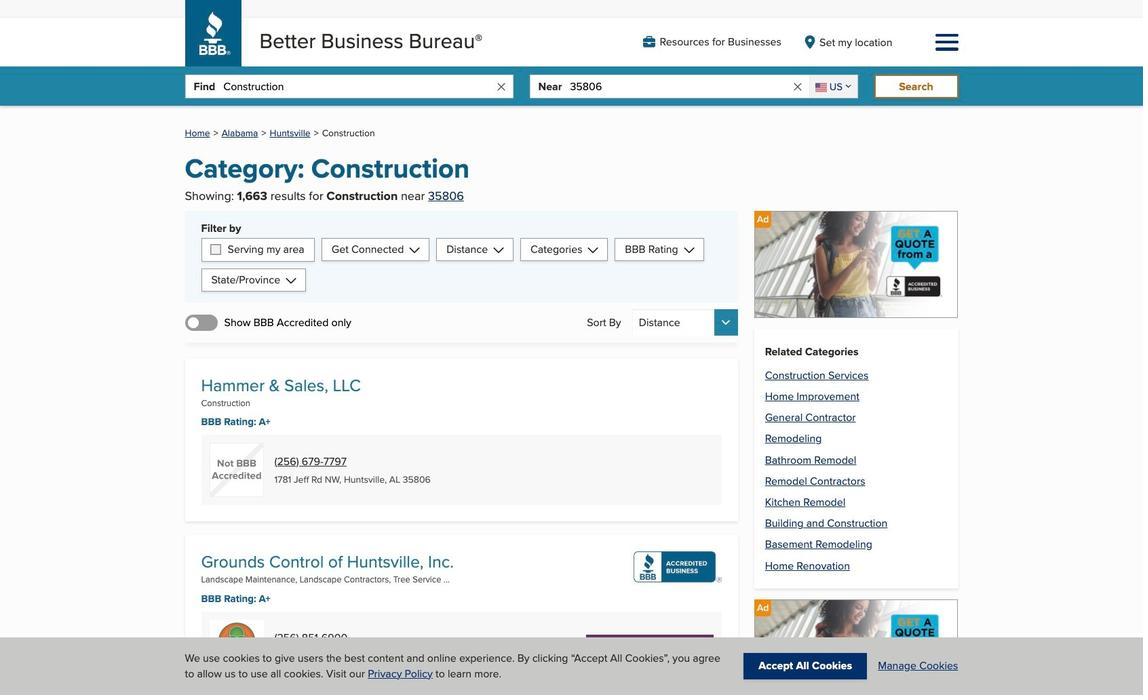 Task type: describe. For each thing, give the bounding box(es) containing it.
not bbb accredited image
[[209, 443, 264, 498]]

clear search image
[[495, 81, 507, 93]]



Task type: vqa. For each thing, say whether or not it's contained in the screenshot.
evaluation
no



Task type: locate. For each thing, give the bounding box(es) containing it.
0 vertical spatial get a quote image
[[754, 211, 958, 318]]

accredited business image
[[633, 552, 722, 583]]

None field
[[809, 75, 857, 98]]

1 get a quote image from the top
[[754, 211, 958, 318]]

2 get a quote image from the top
[[754, 600, 958, 695]]

get a quote image
[[754, 211, 958, 318], [754, 600, 958, 695]]

clear search image
[[792, 81, 804, 93]]

None button
[[632, 309, 738, 336]]

city, state or zip field
[[570, 75, 792, 98]]

1 vertical spatial get a quote image
[[754, 600, 958, 695]]

businesses, charities, category search field
[[223, 75, 495, 98]]



